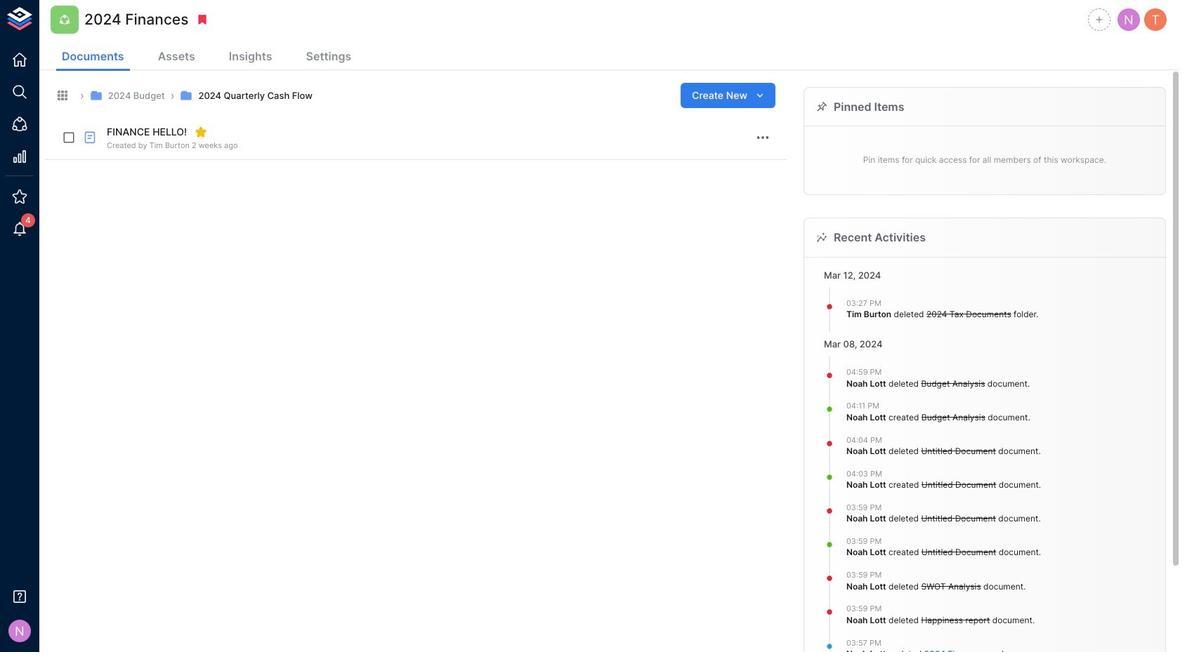 Task type: vqa. For each thing, say whether or not it's contained in the screenshot.
Remove Favorite icon
yes



Task type: describe. For each thing, give the bounding box(es) containing it.
remove bookmark image
[[196, 13, 209, 26]]

remove favorite image
[[195, 126, 207, 138]]



